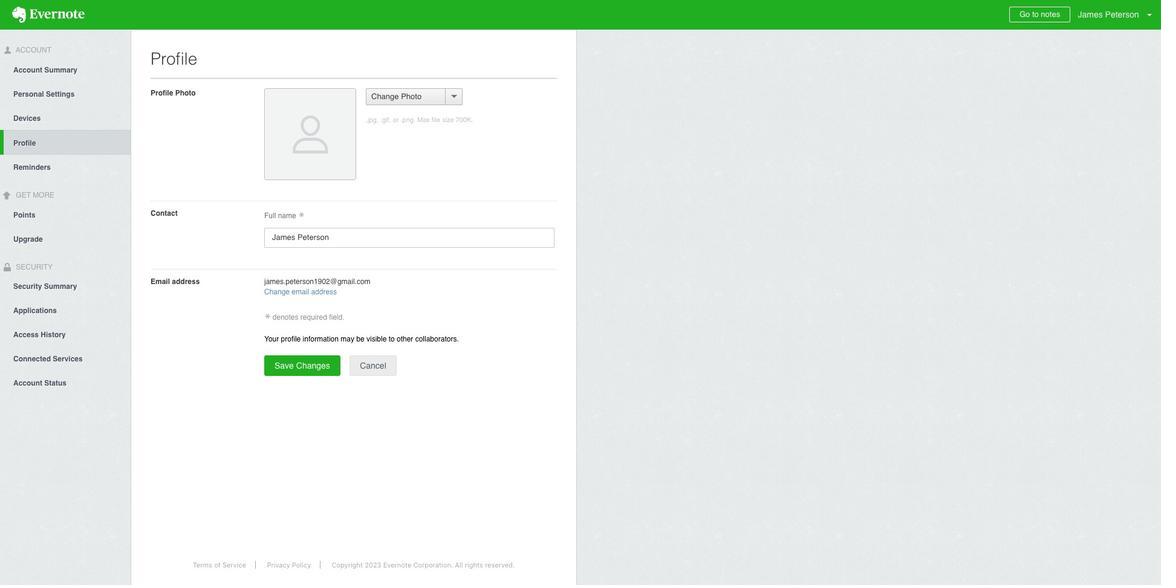 Task type: vqa. For each thing, say whether or not it's contained in the screenshot.
search box on the top left of the page within the Main element
no



Task type: locate. For each thing, give the bounding box(es) containing it.
evernote image
[[0, 7, 97, 23]]

to right go
[[1033, 10, 1040, 19]]

security
[[14, 263, 53, 271], [13, 283, 42, 291]]

account
[[14, 46, 51, 54], [13, 66, 42, 74], [13, 380, 42, 388]]

privacy policy
[[267, 562, 311, 569]]

0 vertical spatial account
[[14, 46, 51, 54]]

james
[[1079, 10, 1104, 19]]

security summary link
[[0, 274, 131, 299]]

summary up applications link
[[44, 283, 77, 291]]

change inside james.peterson1902@gmail.com change email address
[[264, 288, 290, 297]]

summary for security summary
[[44, 283, 77, 291]]

service
[[223, 562, 246, 569]]

0 horizontal spatial change
[[264, 288, 290, 297]]

points link
[[0, 202, 131, 227]]

account summary link
[[0, 57, 131, 82]]

notes
[[1042, 10, 1061, 19]]

get
[[16, 191, 31, 200]]

contact
[[151, 209, 178, 218]]

connected services link
[[0, 347, 131, 371]]

summary
[[44, 66, 77, 74], [44, 283, 77, 291]]

james peterson
[[1079, 10, 1140, 19]]

access history link
[[0, 323, 131, 347]]

0 vertical spatial security
[[14, 263, 53, 271]]

evernote
[[384, 562, 412, 569]]

status
[[44, 380, 67, 388]]

change up .gif,
[[372, 92, 399, 101]]

security summary
[[13, 283, 77, 291]]

full name
[[264, 212, 298, 220]]

settings
[[46, 90, 75, 99]]

applications link
[[0, 299, 131, 323]]

0 vertical spatial to
[[1033, 10, 1040, 19]]

reminders link
[[0, 155, 131, 179]]

privacy
[[267, 562, 290, 569]]

photo
[[175, 89, 196, 97], [401, 92, 422, 101]]

to left other
[[389, 335, 395, 344]]

account for account status
[[13, 380, 42, 388]]

go
[[1020, 10, 1031, 19]]

.png.
[[401, 116, 416, 124]]

size
[[442, 116, 454, 124]]

0 horizontal spatial photo
[[175, 89, 196, 97]]

1 vertical spatial address
[[311, 288, 337, 297]]

1 horizontal spatial to
[[1033, 10, 1040, 19]]

upgrade link
[[0, 227, 131, 251]]

security up applications
[[13, 283, 42, 291]]

None submit
[[264, 356, 341, 377], [350, 356, 397, 377], [264, 356, 341, 377], [350, 356, 397, 377]]

2 vertical spatial account
[[13, 380, 42, 388]]

700k.
[[456, 116, 473, 124]]

summary for account summary
[[44, 66, 77, 74]]

connected services
[[13, 355, 83, 364]]

security up security summary
[[14, 263, 53, 271]]

address right "email"
[[172, 278, 200, 286]]

evernote link
[[0, 0, 97, 30]]

full
[[264, 212, 276, 220]]

to
[[1033, 10, 1040, 19], [389, 335, 395, 344]]

account up "personal"
[[13, 66, 42, 74]]

change
[[372, 92, 399, 101], [264, 288, 290, 297]]

0 horizontal spatial to
[[389, 335, 395, 344]]

0 vertical spatial summary
[[44, 66, 77, 74]]

address
[[172, 278, 200, 286], [311, 288, 337, 297]]

1 vertical spatial summary
[[44, 283, 77, 291]]

account down connected
[[13, 380, 42, 388]]

summary up personal settings link
[[44, 66, 77, 74]]

profile for profile photo
[[151, 89, 173, 97]]

email address
[[151, 278, 200, 286]]

personal settings link
[[0, 82, 131, 106]]

1 horizontal spatial change
[[372, 92, 399, 101]]

email
[[151, 278, 170, 286]]

photo for profile photo
[[175, 89, 196, 97]]

devices link
[[0, 106, 131, 130]]

1 vertical spatial security
[[13, 283, 42, 291]]

field.
[[329, 314, 345, 322]]

privacy policy link
[[258, 562, 321, 569]]

0 vertical spatial profile
[[151, 49, 197, 68]]

1 horizontal spatial photo
[[401, 92, 422, 101]]

2 vertical spatial profile
[[13, 139, 36, 148]]

.gif,
[[381, 116, 391, 124]]

reserved.
[[485, 562, 515, 569]]

1 vertical spatial to
[[389, 335, 395, 344]]

1 horizontal spatial address
[[311, 288, 337, 297]]

1 vertical spatial change
[[264, 288, 290, 297]]

james peterson link
[[1076, 0, 1162, 30]]

account up account summary
[[14, 46, 51, 54]]

0 vertical spatial change
[[372, 92, 399, 101]]

reminders
[[13, 163, 51, 172]]

1 vertical spatial account
[[13, 66, 42, 74]]

name
[[278, 212, 296, 220]]

applications
[[13, 307, 57, 316]]

profile
[[151, 49, 197, 68], [151, 89, 173, 97], [13, 139, 36, 148]]

file
[[432, 116, 441, 124]]

address inside james.peterson1902@gmail.com change email address
[[311, 288, 337, 297]]

change left email
[[264, 288, 290, 297]]

be
[[357, 335, 365, 344]]

1 vertical spatial profile
[[151, 89, 173, 97]]

account summary
[[13, 66, 77, 74]]

access
[[13, 331, 39, 340]]

change email address link
[[264, 288, 337, 297]]

change photo
[[372, 92, 422, 101]]

0 horizontal spatial address
[[172, 278, 200, 286]]

0 vertical spatial address
[[172, 278, 200, 286]]

other
[[397, 335, 414, 344]]

account status link
[[0, 371, 131, 395]]

policy
[[292, 562, 311, 569]]

address down james.peterson1902@gmail.com
[[311, 288, 337, 297]]



Task type: describe. For each thing, give the bounding box(es) containing it.
services
[[53, 355, 83, 364]]

email
[[292, 288, 309, 297]]

required
[[301, 314, 327, 322]]

personal
[[13, 90, 44, 99]]

.jpg,
[[366, 116, 379, 124]]

personal settings
[[13, 90, 75, 99]]

collaborators.
[[416, 335, 459, 344]]

more
[[33, 191, 55, 200]]

may
[[341, 335, 355, 344]]

visible
[[367, 335, 387, 344]]

profile
[[281, 335, 301, 344]]

your profile information may be visible to other collaborators.
[[264, 335, 459, 344]]

account for account
[[14, 46, 51, 54]]

profile for profile link
[[13, 139, 36, 148]]

2023
[[365, 562, 382, 569]]

account status
[[13, 380, 67, 388]]

points
[[13, 211, 36, 219]]

terms
[[193, 562, 212, 569]]

access history
[[13, 331, 66, 340]]

get more
[[14, 191, 55, 200]]

go to notes
[[1020, 10, 1061, 19]]

account for account summary
[[13, 66, 42, 74]]

upgrade
[[13, 235, 43, 244]]

connected
[[13, 355, 51, 364]]

denotes required field.
[[271, 314, 345, 322]]

information
[[303, 335, 339, 344]]

go to notes link
[[1010, 7, 1071, 22]]

.jpg, .gif, or .png. max file size 700k.
[[366, 116, 473, 124]]

james.peterson1902@gmail.com change email address
[[264, 278, 371, 297]]

devices
[[13, 114, 41, 123]]

denotes
[[273, 314, 299, 322]]

photo for change photo
[[401, 92, 422, 101]]

profile link
[[4, 130, 131, 155]]

or
[[393, 116, 399, 124]]

peterson
[[1106, 10, 1140, 19]]

copyright
[[332, 562, 363, 569]]

history
[[41, 331, 66, 340]]

rights
[[465, 562, 483, 569]]

Full name text field
[[264, 228, 555, 248]]

corporation.
[[414, 562, 453, 569]]

your
[[264, 335, 279, 344]]

copyright 2023 evernote corporation. all rights reserved.
[[332, 562, 515, 569]]

security for security summary
[[13, 283, 42, 291]]

of
[[214, 562, 221, 569]]

security for security
[[14, 263, 53, 271]]

james.peterson1902@gmail.com
[[264, 278, 371, 286]]

terms of service link
[[184, 562, 256, 569]]

all
[[455, 562, 463, 569]]

max
[[418, 116, 430, 124]]

terms of service
[[193, 562, 246, 569]]

profile photo
[[151, 89, 196, 97]]



